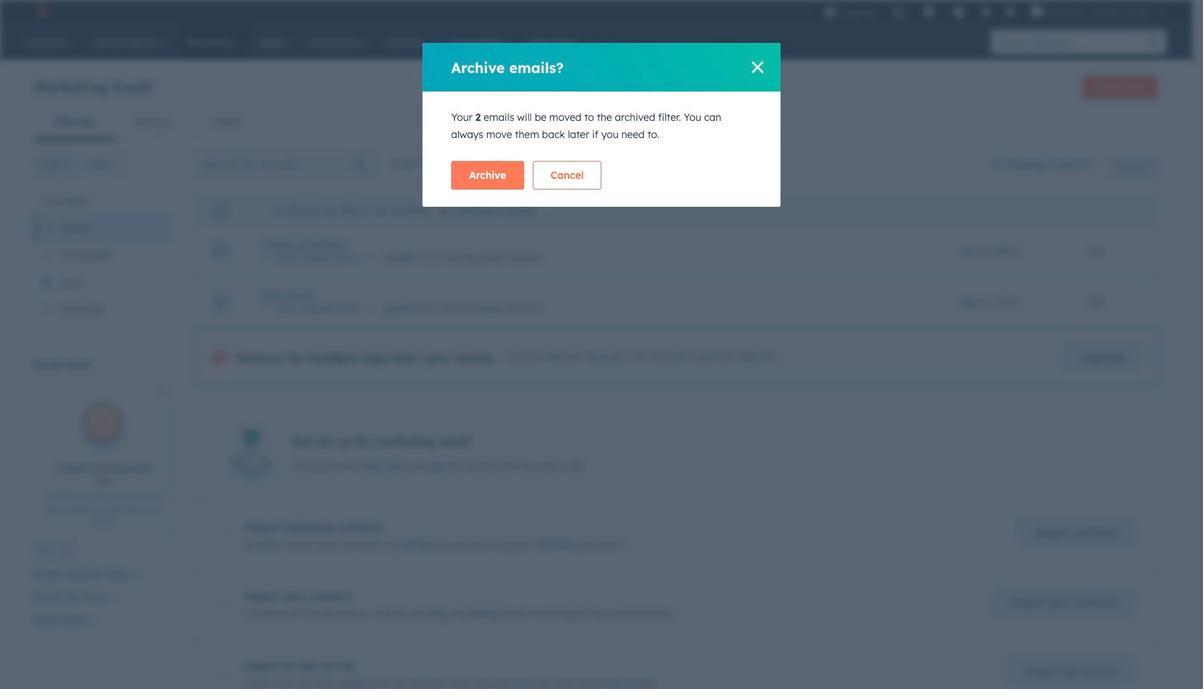 Task type: vqa. For each thing, say whether or not it's contained in the screenshot.
jacob simon ICON in the top of the page
no



Task type: describe. For each thing, give the bounding box(es) containing it.
Search HubSpot search field
[[991, 30, 1142, 54]]

1 horizontal spatial close image
[[752, 62, 764, 73]]

james peterson image
[[1031, 5, 1044, 18]]

Search for emails search field
[[195, 150, 377, 179]]

next image
[[61, 548, 69, 557]]



Task type: locate. For each thing, give the bounding box(es) containing it.
close image
[[752, 62, 764, 73], [157, 390, 163, 395]]

1 vertical spatial close image
[[157, 390, 163, 395]]

marketplaces image
[[923, 6, 936, 19]]

group
[[34, 153, 126, 176]]

dialog
[[423, 43, 781, 207]]

banner
[[34, 72, 1158, 105]]

None button
[[34, 153, 73, 176], [72, 153, 126, 176], [34, 153, 73, 176], [72, 153, 126, 176]]

0 vertical spatial close image
[[752, 62, 764, 73]]

previous image
[[39, 548, 48, 557]]

0 horizontal spatial close image
[[157, 390, 163, 395]]

navigation
[[34, 105, 1158, 140]]

menu
[[817, 0, 1175, 23]]



